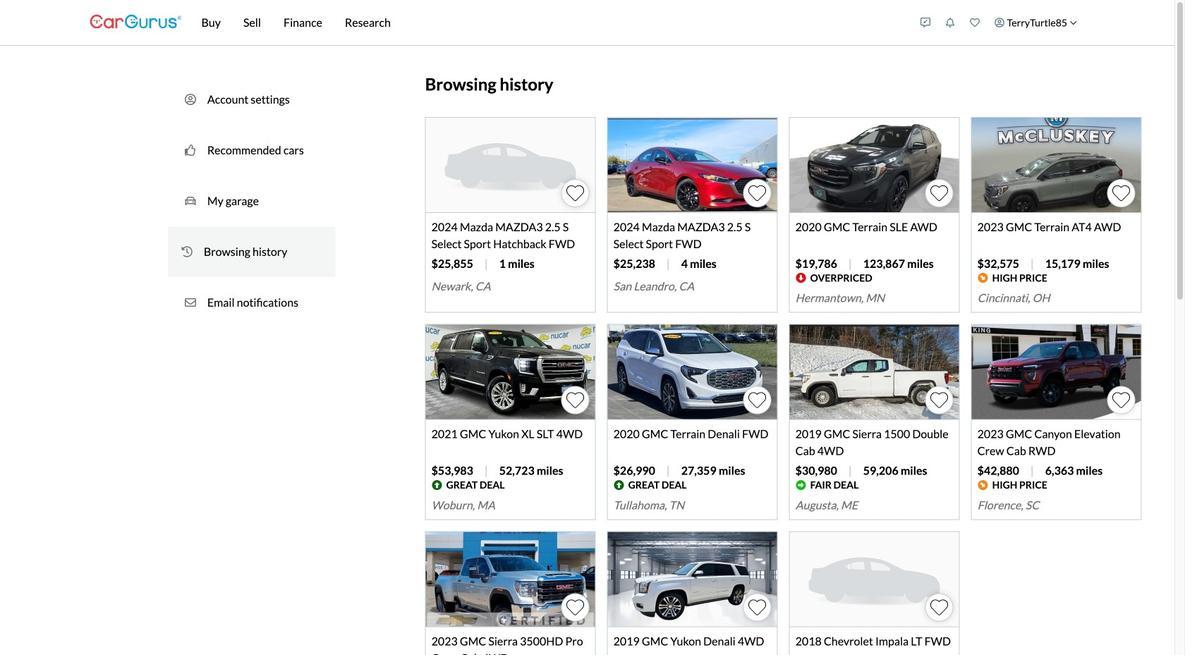Task type: describe. For each thing, give the bounding box(es) containing it.
2019 gmc yukon denali 4wd image
[[608, 532, 777, 628]]

add a car review image
[[921, 18, 931, 28]]

2021 gmc yukon xl slt 4wd image
[[426, 325, 595, 420]]

2023 gmc terrain at4 awd image
[[972, 118, 1142, 213]]

2018 chevrolet impala lt fwd image
[[790, 532, 960, 628]]

2024 mazda mazda3 2.5 s select sport hatchback fwd image
[[426, 118, 595, 213]]

2024 mazda mazda3 2.5 s select sport fwd image
[[608, 118, 777, 213]]

2020 gmc terrain sle awd image
[[790, 118, 960, 213]]

user icon image
[[995, 18, 1005, 28]]

2019 gmc sierra 1500 double cab 4wd image
[[790, 325, 960, 420]]

2023 gmc canyon elevation crew cab rwd image
[[972, 325, 1142, 420]]



Task type: locate. For each thing, give the bounding box(es) containing it.
menu item
[[988, 3, 1085, 42]]

open notifications image
[[946, 18, 956, 28]]

menu
[[914, 3, 1085, 42]]

car image
[[185, 194, 196, 208]]

2020 gmc terrain denali fwd image
[[608, 325, 777, 420]]

history image
[[181, 245, 193, 259]]

envelope image
[[185, 296, 196, 310]]

chevron down image
[[1070, 19, 1078, 26]]

saved cars image
[[970, 18, 980, 28]]

thumbs up image
[[185, 143, 196, 157]]

menu bar
[[182, 0, 914, 45]]

2023 gmc sierra 3500hd pro crew cab 4wd image
[[426, 532, 595, 628]]

user circle image
[[185, 92, 196, 107]]



Task type: vqa. For each thing, say whether or not it's contained in the screenshot.
right Denver,
no



